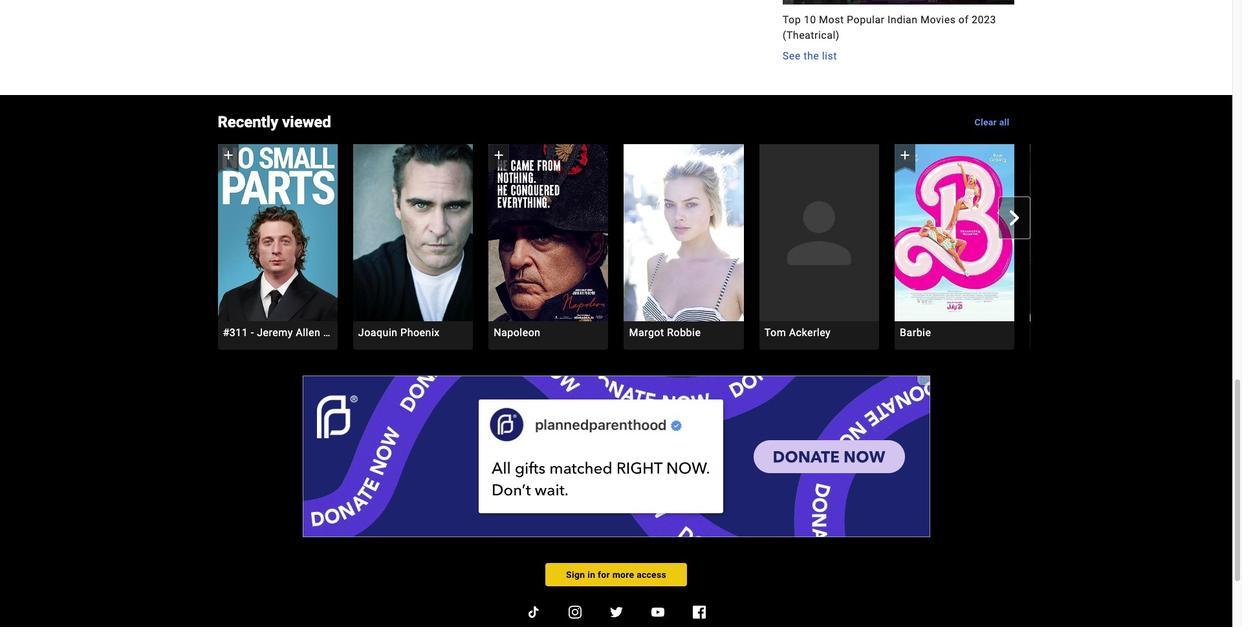 Task type: describe. For each thing, give the bounding box(es) containing it.
add image for barbie
[[898, 148, 913, 163]]

ryan gosling and margot robbie in barbie (2023) image
[[895, 144, 1015, 322]]

joaquin phoenix
[[358, 327, 440, 339]]

2023
[[972, 14, 996, 26]]

popular
[[847, 14, 885, 26]]

joaquin phoenix in napoleon (2023) image
[[489, 144, 609, 322]]

access
[[637, 570, 666, 581]]

#311 - jeremy allen white
[[223, 327, 351, 339]]

still frame image
[[783, 0, 1015, 5]]

clear all
[[975, 117, 1010, 128]]

sign in for more access
[[566, 570, 666, 581]]

see the list
[[783, 50, 837, 62]]

for
[[598, 570, 610, 581]]

group inside #311 - jeremy allen white group
[[218, 144, 338, 322]]

robbie
[[667, 327, 701, 339]]

white
[[323, 327, 351, 339]]

facebook image
[[691, 605, 707, 621]]

chevron right inline image
[[1007, 210, 1022, 226]]

most
[[819, 14, 844, 26]]

instagram image
[[567, 605, 583, 621]]

all
[[1000, 117, 1010, 128]]

movies
[[921, 14, 956, 26]]

add image for #311 - jeremy allen white
[[220, 148, 236, 163]]

tom ackerley group
[[760, 144, 879, 350]]

jeremy
[[257, 327, 293, 339]]

allen
[[296, 327, 320, 339]]

joaquin phoenix link
[[353, 327, 473, 340]]

(theatrical)
[[783, 29, 840, 42]]

fargo (2014) image
[[1030, 144, 1150, 322]]

tom
[[765, 327, 786, 339]]

margot robbie
[[629, 327, 701, 339]]

margot robbie group
[[624, 144, 744, 350]]

napoleon
[[494, 327, 541, 339]]

top 10 most popular indian movies of 2023 (theatrical)
[[783, 14, 996, 42]]

napoleon group
[[489, 144, 609, 350]]

recently viewed
[[218, 113, 331, 131]]

group containing top 10 most popular indian movies of 2023 (theatrical)
[[783, 0, 1015, 64]]

napoleon link
[[489, 327, 609, 340]]

group containing #311 - jeremy allen white
[[202, 144, 1150, 353]]

joaquin phoenix image
[[353, 144, 473, 322]]

in
[[588, 570, 596, 581]]

-
[[251, 327, 254, 339]]

the
[[804, 50, 819, 62]]

add image for napoleon
[[491, 148, 507, 163]]

joaquin
[[358, 327, 398, 339]]

more
[[613, 570, 634, 581]]

viewed
[[282, 113, 331, 131]]

tom ackerley link
[[760, 327, 879, 340]]

see the list button
[[783, 49, 837, 64]]

list
[[822, 50, 837, 62]]

top
[[783, 14, 801, 26]]

phoenix
[[401, 327, 440, 339]]



Task type: vqa. For each thing, say whether or not it's contained in the screenshot.
Official Trailer image
no



Task type: locate. For each thing, give the bounding box(es) containing it.
2 add image from the left
[[491, 148, 507, 163]]

clear
[[975, 117, 997, 128]]

of
[[959, 14, 969, 26]]

tiktok image
[[526, 605, 541, 621]]

clear all button
[[970, 111, 1015, 134]]

ackerley
[[789, 327, 831, 339]]

10
[[804, 14, 816, 26]]

1 horizontal spatial add image
[[491, 148, 507, 163]]

#311
[[223, 327, 248, 339]]

add image inside #311 - jeremy allen white group
[[220, 148, 236, 163]]

joaquin phoenix group
[[353, 144, 473, 350]]

margot robbie image
[[624, 144, 744, 322]]

barbie
[[900, 327, 931, 339]]

margot robbie link
[[624, 327, 744, 340]]

add image inside napoleon group
[[491, 148, 507, 163]]

recently
[[218, 113, 278, 131]]

2 horizontal spatial add image
[[898, 148, 913, 163]]

tom ackerley
[[765, 327, 831, 339]]

3 add image from the left
[[898, 148, 913, 163]]

sign
[[566, 570, 585, 581]]

barbie group
[[895, 144, 1015, 350]]

advertisement region
[[303, 376, 930, 538]]

1 add image from the left
[[220, 148, 236, 163]]

#311 - jeremy allen white link
[[218, 327, 351, 340]]

0 horizontal spatial add image
[[220, 148, 236, 163]]

add image
[[220, 148, 236, 163], [491, 148, 507, 163], [898, 148, 913, 163]]

margot
[[629, 327, 664, 339]]

twitter image
[[609, 605, 624, 621]]

#311 - jeremy allen white group
[[218, 144, 351, 350]]

sign in for more access button
[[546, 564, 687, 587]]

group
[[783, 0, 1015, 64], [783, 0, 1015, 5], [202, 144, 1150, 353], [218, 144, 338, 322], [353, 144, 473, 322], [489, 144, 609, 322], [624, 144, 744, 322], [760, 144, 879, 322], [895, 144, 1015, 322], [1030, 144, 1150, 322]]

indian
[[888, 14, 918, 26]]

youtube image
[[650, 605, 666, 621]]

add image inside barbie group
[[898, 148, 913, 163]]

barbie link
[[895, 327, 1015, 340]]

#311 - jeremy allen white (2023) image
[[218, 144, 338, 322]]

see
[[783, 50, 801, 62]]

top 10 most popular indian movies of 2023 (theatrical) link
[[783, 12, 1015, 43]]



